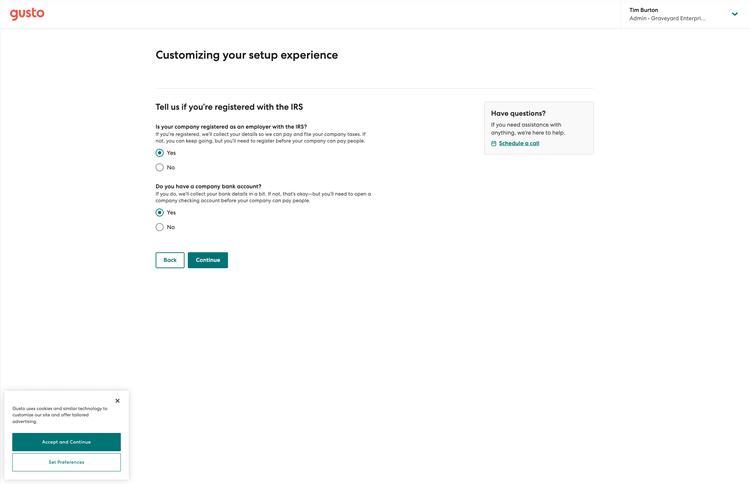 Task type: locate. For each thing, give the bounding box(es) containing it.
need inside do you have a company bank account? if you do, we'll collect your bank details in a bit. if not, that's okay—but you'll need to open a company checking account before your company can pay people.
[[335, 191, 347, 197]]

and right accept
[[59, 440, 69, 446]]

0 vertical spatial continue
[[196, 257, 220, 264]]

with inside is your company registered as an employer with the irs? if you're registered, we'll collect your details so we can pay and file your company taxes. if not, you can keep going, but you'll need to register before your company can pay people.
[[273, 124, 284, 131]]

bank up 'account'
[[219, 191, 231, 197]]

company
[[175, 124, 200, 131], [325, 132, 346, 138], [304, 138, 326, 144], [196, 183, 221, 190], [156, 198, 178, 204], [250, 198, 271, 204]]

not, inside do you have a company bank account? if you do, we'll collect your bank details in a bit. if not, that's okay—but you'll need to open a company checking account before your company can pay people.
[[272, 191, 282, 197]]

collect up the checking
[[190, 191, 206, 197]]

1 horizontal spatial not,
[[272, 191, 282, 197]]

not,
[[156, 138, 165, 144], [272, 191, 282, 197]]

0 horizontal spatial you're
[[160, 132, 174, 138]]

0 horizontal spatial collect
[[190, 191, 206, 197]]

1 vertical spatial the
[[286, 124, 294, 131]]

details down employer
[[242, 132, 258, 138]]

to inside gusto uses cookies and similar technology to customize our site and offer tailored advertising.
[[103, 406, 108, 412]]

1 vertical spatial people.
[[293, 198, 311, 204]]

1 vertical spatial you'll
[[322, 191, 334, 197]]

with inside if you need assistance with anything, we're here to help.
[[551, 122, 562, 128]]

0 vertical spatial pay
[[283, 132, 292, 138]]

0 horizontal spatial continue
[[70, 440, 91, 446]]

0 vertical spatial no radio
[[152, 160, 167, 175]]

0 vertical spatial bank
[[222, 183, 236, 190]]

before
[[276, 138, 291, 144], [221, 198, 237, 204]]

customizing your setup experience
[[156, 48, 338, 62]]

offer
[[61, 413, 71, 418]]

to left register
[[251, 138, 256, 144]]

have
[[176, 183, 189, 190]]

collect up but
[[214, 132, 229, 138]]

collect
[[214, 132, 229, 138], [190, 191, 206, 197]]

before right 'account'
[[221, 198, 237, 204]]

you up anything,
[[496, 122, 506, 128]]

not, left that's at top
[[272, 191, 282, 197]]

that's
[[283, 191, 296, 197]]

2 vertical spatial need
[[335, 191, 347, 197]]

0 horizontal spatial you'll
[[224, 138, 236, 144]]

to inside if you need assistance with anything, we're here to help.
[[546, 130, 551, 136]]

1 horizontal spatial we'll
[[202, 132, 212, 138]]

people.
[[348, 138, 365, 144], [293, 198, 311, 204]]

if down the have on the right top
[[492, 122, 495, 128]]

can
[[274, 132, 282, 138], [176, 138, 185, 144], [327, 138, 336, 144], [273, 198, 281, 204]]

if down "is"
[[156, 132, 159, 138]]

1 vertical spatial before
[[221, 198, 237, 204]]

registered inside is your company registered as an employer with the irs? if you're registered, we'll collect your details so we can pay and file your company taxes. if not, you can keep going, but you'll need to register before your company can pay people.
[[201, 124, 228, 131]]

accept and continue
[[42, 440, 91, 446]]

the left irs?
[[286, 124, 294, 131]]

if inside if you need assistance with anything, we're here to help.
[[492, 122, 495, 128]]

collect inside is your company registered as an employer with the irs? if you're registered, we'll collect your details so we can pay and file your company taxes. if not, you can keep going, but you'll need to register before your company can pay people.
[[214, 132, 229, 138]]

yes down registered,
[[167, 150, 176, 156]]

need left open
[[335, 191, 347, 197]]

you inside if you need assistance with anything, we're here to help.
[[496, 122, 506, 128]]

details inside is your company registered as an employer with the irs? if you're registered, we'll collect your details so we can pay and file your company taxes. if not, you can keep going, but you'll need to register before your company can pay people.
[[242, 132, 258, 138]]

0 vertical spatial yes
[[167, 150, 176, 156]]

bank
[[222, 183, 236, 190], [219, 191, 231, 197]]

a right open
[[368, 191, 371, 197]]

registered
[[215, 102, 255, 112], [201, 124, 228, 131]]

to left open
[[349, 191, 353, 197]]

a
[[525, 140, 529, 147], [191, 183, 194, 190], [255, 191, 258, 197], [368, 191, 371, 197]]

if right taxes.
[[363, 132, 366, 138]]

need
[[507, 122, 521, 128], [238, 138, 250, 144], [335, 191, 347, 197]]

no down yes radio at left
[[167, 224, 175, 231]]

a inside button
[[525, 140, 529, 147]]

our
[[35, 413, 42, 418]]

to
[[546, 130, 551, 136], [251, 138, 256, 144], [349, 191, 353, 197], [103, 406, 108, 412]]

company down bit.
[[250, 198, 271, 204]]

1 horizontal spatial people.
[[348, 138, 365, 144]]

1 horizontal spatial collect
[[214, 132, 229, 138]]

no radio for is
[[152, 160, 167, 175]]

details
[[242, 132, 258, 138], [232, 191, 248, 197]]

1 vertical spatial we'll
[[179, 191, 189, 197]]

0 horizontal spatial not,
[[156, 138, 165, 144]]

2 no from the top
[[167, 224, 175, 231]]

with up register
[[273, 124, 284, 131]]

do,
[[170, 191, 178, 197]]

2 vertical spatial pay
[[283, 198, 292, 204]]

people. inside is your company registered as an employer with the irs? if you're registered, we'll collect your details so we can pay and file your company taxes. if not, you can keep going, but you'll need to register before your company can pay people.
[[348, 138, 365, 144]]

need inside if you need assistance with anything, we're here to help.
[[507, 122, 521, 128]]

if
[[182, 102, 187, 112]]

admin
[[630, 15, 647, 22]]

1 vertical spatial continue
[[70, 440, 91, 446]]

0 vertical spatial no
[[167, 164, 175, 171]]

2 no radio from the top
[[152, 220, 167, 235]]

1 horizontal spatial need
[[335, 191, 347, 197]]

1 no radio from the top
[[152, 160, 167, 175]]

home image
[[10, 7, 45, 21]]

with
[[257, 102, 274, 112], [551, 122, 562, 128], [273, 124, 284, 131]]

0 vertical spatial collect
[[214, 132, 229, 138]]

questions?
[[511, 109, 546, 118]]

an
[[237, 124, 244, 131]]

anything,
[[492, 130, 516, 136]]

need down an
[[238, 138, 250, 144]]

people. down 'okay—but'
[[293, 198, 311, 204]]

the
[[276, 102, 289, 112], [286, 124, 294, 131]]

yes for you
[[167, 210, 176, 216]]

2 yes from the top
[[167, 210, 176, 216]]

and inside is your company registered as an employer with the irs? if you're registered, we'll collect your details so we can pay and file your company taxes. if not, you can keep going, but you'll need to register before your company can pay people.
[[294, 132, 303, 138]]

before inside do you have a company bank account? if you do, we'll collect your bank details in a bit. if not, that's okay—but you'll need to open a company checking account before your company can pay people.
[[221, 198, 237, 204]]

in
[[249, 191, 253, 197]]

you'll
[[224, 138, 236, 144], [322, 191, 334, 197]]

preferences
[[58, 461, 84, 466]]

1 horizontal spatial you're
[[189, 102, 213, 112]]

before inside is your company registered as an employer with the irs? if you're registered, we'll collect your details so we can pay and file your company taxes. if not, you can keep going, but you'll need to register before your company can pay people.
[[276, 138, 291, 144]]

account
[[201, 198, 220, 204]]

with up help.
[[551, 122, 562, 128]]

you
[[496, 122, 506, 128], [166, 138, 175, 144], [165, 183, 175, 190], [160, 191, 169, 197]]

a left call
[[525, 140, 529, 147]]

we'll inside do you have a company bank account? if you do, we'll collect your bank details in a bit. if not, that's okay—but you'll need to open a company checking account before your company can pay people.
[[179, 191, 189, 197]]

registered up as
[[215, 102, 255, 112]]

1 vertical spatial no
[[167, 224, 175, 231]]

checking
[[179, 198, 200, 204]]

your
[[223, 48, 246, 62], [161, 124, 173, 131], [230, 132, 241, 138], [313, 132, 323, 138], [293, 138, 303, 144], [207, 191, 217, 197], [238, 198, 248, 204]]

us
[[171, 102, 180, 112]]

as
[[230, 124, 236, 131]]

before right register
[[276, 138, 291, 144]]

1 vertical spatial you're
[[160, 132, 174, 138]]

schedule a call
[[500, 140, 540, 147]]

pay
[[283, 132, 292, 138], [337, 138, 346, 144], [283, 198, 292, 204]]

bit.
[[259, 191, 267, 197]]

0 vertical spatial details
[[242, 132, 258, 138]]

company left taxes.
[[325, 132, 346, 138]]

you're
[[189, 102, 213, 112], [160, 132, 174, 138]]

1 vertical spatial need
[[238, 138, 250, 144]]

0 horizontal spatial need
[[238, 138, 250, 144]]

tailored
[[72, 413, 89, 418]]

a right the have on the top of page
[[191, 183, 194, 190]]

bank left account?
[[222, 183, 236, 190]]

registered,
[[176, 132, 201, 138]]

setup
[[249, 48, 278, 62]]

continue inside button
[[70, 440, 91, 446]]

we'll inside is your company registered as an employer with the irs? if you're registered, we'll collect your details so we can pay and file your company taxes. if not, you can keep going, but you'll need to register before your company can pay people.
[[202, 132, 212, 138]]

advertising.
[[12, 419, 37, 425]]

1 vertical spatial details
[[232, 191, 248, 197]]

schedule a call button
[[492, 140, 540, 148]]

1 vertical spatial collect
[[190, 191, 206, 197]]

the left irs at left top
[[276, 102, 289, 112]]

you'll right 'okay—but'
[[322, 191, 334, 197]]

gusto
[[12, 406, 25, 412]]

0 vertical spatial you'll
[[224, 138, 236, 144]]

customize
[[12, 413, 34, 418]]

and inside button
[[59, 440, 69, 446]]

0 vertical spatial not,
[[156, 138, 165, 144]]

to right "technology"
[[103, 406, 108, 412]]

1 vertical spatial registered
[[201, 124, 228, 131]]

back button
[[156, 253, 185, 269]]

accept and continue button
[[12, 434, 121, 452]]

and right site
[[51, 413, 60, 418]]

and down irs?
[[294, 132, 303, 138]]

you're up yes option
[[160, 132, 174, 138]]

yes
[[167, 150, 176, 156], [167, 210, 176, 216]]

1 vertical spatial yes
[[167, 210, 176, 216]]

if
[[492, 122, 495, 128], [156, 132, 159, 138], [363, 132, 366, 138], [156, 191, 159, 197], [268, 191, 271, 197]]

assistance
[[522, 122, 549, 128]]

no down yes option
[[167, 164, 175, 171]]

0 horizontal spatial before
[[221, 198, 237, 204]]

you down do
[[160, 191, 169, 197]]

enterprises
[[681, 15, 710, 22]]

you're right if
[[189, 102, 213, 112]]

1 no from the top
[[167, 164, 175, 171]]

1 vertical spatial no radio
[[152, 220, 167, 235]]

0 horizontal spatial we'll
[[179, 191, 189, 197]]

registered up but
[[201, 124, 228, 131]]

have questions?
[[492, 109, 546, 118]]

1 yes from the top
[[167, 150, 176, 156]]

we'll up going,
[[202, 132, 212, 138]]

is your company registered as an employer with the irs? if you're registered, we'll collect your details so we can pay and file your company taxes. if not, you can keep going, but you'll need to register before your company can pay people.
[[156, 124, 366, 144]]

to right here
[[546, 130, 551, 136]]

your down as
[[230, 132, 241, 138]]

not, up yes option
[[156, 138, 165, 144]]

we'll
[[202, 132, 212, 138], [179, 191, 189, 197]]

2 horizontal spatial need
[[507, 122, 521, 128]]

•
[[649, 15, 650, 22]]

yes down do,
[[167, 210, 176, 216]]

0 vertical spatial need
[[507, 122, 521, 128]]

we'll down the have on the top of page
[[179, 191, 189, 197]]

no for you
[[167, 224, 175, 231]]

we're
[[518, 130, 532, 136]]

continue
[[196, 257, 220, 264], [70, 440, 91, 446]]

is
[[156, 124, 160, 131]]

and
[[294, 132, 303, 138], [54, 406, 62, 412], [51, 413, 60, 418], [59, 440, 69, 446]]

need down the have questions? on the right top
[[507, 122, 521, 128]]

1 horizontal spatial before
[[276, 138, 291, 144]]

1 vertical spatial not,
[[272, 191, 282, 197]]

1 horizontal spatial continue
[[196, 257, 220, 264]]

1 horizontal spatial you'll
[[322, 191, 334, 197]]

company down the "file"
[[304, 138, 326, 144]]

keep
[[186, 138, 197, 144]]

0 vertical spatial people.
[[348, 138, 365, 144]]

0 vertical spatial before
[[276, 138, 291, 144]]

set
[[49, 461, 56, 466]]

do
[[156, 183, 163, 190]]

details left in
[[232, 191, 248, 197]]

people. down taxes.
[[348, 138, 365, 144]]

0 vertical spatial we'll
[[202, 132, 212, 138]]

No radio
[[152, 160, 167, 175], [152, 220, 167, 235]]

tell us if you're registered with the irs
[[156, 102, 303, 112]]

0 vertical spatial you're
[[189, 102, 213, 112]]

you'll right but
[[224, 138, 236, 144]]

0 horizontal spatial people.
[[293, 198, 311, 204]]

so
[[259, 132, 264, 138]]

you up yes option
[[166, 138, 175, 144]]



Task type: describe. For each thing, give the bounding box(es) containing it.
company up registered,
[[175, 124, 200, 131]]

can inside do you have a company bank account? if you do, we'll collect your bank details in a bit. if not, that's okay—but you'll need to open a company checking account before your company can pay people.
[[273, 198, 281, 204]]

your down account?
[[238, 198, 248, 204]]

people. inside do you have a company bank account? if you do, we'll collect your bank details in a bit. if not, that's okay—but you'll need to open a company checking account before your company can pay people.
[[293, 198, 311, 204]]

continue button
[[188, 253, 228, 269]]

if you need assistance with anything, we're here to help.
[[492, 122, 566, 136]]

Yes radio
[[152, 206, 167, 220]]

tim burton admin • graveyard enterprises
[[630, 7, 710, 22]]

employer
[[246, 124, 271, 131]]

accept
[[42, 440, 58, 446]]

if right bit.
[[268, 191, 271, 197]]

here
[[533, 130, 545, 136]]

schedule
[[500, 140, 524, 147]]

company up 'account'
[[196, 183, 221, 190]]

details inside do you have a company bank account? if you do, we'll collect your bank details in a bit. if not, that's okay—but you'll need to open a company checking account before your company can pay people.
[[232, 191, 248, 197]]

1 vertical spatial pay
[[337, 138, 346, 144]]

you inside is your company registered as an employer with the irs? if you're registered, we'll collect your details so we can pay and file your company taxes. if not, you can keep going, but you'll need to register before your company can pay people.
[[166, 138, 175, 144]]

file
[[304, 132, 312, 138]]

your right the "file"
[[313, 132, 323, 138]]

your down irs?
[[293, 138, 303, 144]]

you'll inside do you have a company bank account? if you do, we'll collect your bank details in a bit. if not, that's okay—but you'll need to open a company checking account before your company can pay people.
[[322, 191, 334, 197]]

we
[[265, 132, 272, 138]]

do you have a company bank account? if you do, we'll collect your bank details in a bit. if not, that's okay—but you'll need to open a company checking account before your company can pay people.
[[156, 183, 371, 204]]

and up offer
[[54, 406, 62, 412]]

account?
[[237, 183, 262, 190]]

you up do,
[[165, 183, 175, 190]]

register
[[257, 138, 275, 144]]

set preferences
[[49, 461, 84, 466]]

pay inside do you have a company bank account? if you do, we'll collect your bank details in a bit. if not, that's okay—but you'll need to open a company checking account before your company can pay people.
[[283, 198, 292, 204]]

Yes radio
[[152, 146, 167, 160]]

cookies
[[37, 406, 52, 412]]

gusto uses cookies and similar technology to customize our site and offer tailored advertising.
[[12, 406, 108, 425]]

set preferences button
[[12, 454, 121, 472]]

graveyard
[[652, 15, 679, 22]]

irs
[[291, 102, 303, 112]]

tim
[[630, 7, 640, 14]]

continue inside button
[[196, 257, 220, 264]]

not, inside is your company registered as an employer with the irs? if you're registered, we'll collect your details so we can pay and file your company taxes. if not, you can keep going, but you'll need to register before your company can pay people.
[[156, 138, 165, 144]]

need inside is your company registered as an employer with the irs? if you're registered, we'll collect your details so we can pay and file your company taxes. if not, you can keep going, but you'll need to register before your company can pay people.
[[238, 138, 250, 144]]

your right "is"
[[161, 124, 173, 131]]

a right in
[[255, 191, 258, 197]]

0 vertical spatial registered
[[215, 102, 255, 112]]

call
[[530, 140, 540, 147]]

taxes.
[[348, 132, 362, 138]]

if down do
[[156, 191, 159, 197]]

back
[[164, 257, 177, 264]]

1 vertical spatial bank
[[219, 191, 231, 197]]

okay—but
[[297, 191, 321, 197]]

collect inside do you have a company bank account? if you do, we'll collect your bank details in a bit. if not, that's okay—but you'll need to open a company checking account before your company can pay people.
[[190, 191, 206, 197]]

no for your
[[167, 164, 175, 171]]

tell
[[156, 102, 169, 112]]

0 vertical spatial the
[[276, 102, 289, 112]]

you're inside is your company registered as an employer with the irs? if you're registered, we'll collect your details so we can pay and file your company taxes. if not, you can keep going, but you'll need to register before your company can pay people.
[[160, 132, 174, 138]]

site
[[43, 413, 50, 418]]

similar
[[63, 406, 77, 412]]

help.
[[553, 130, 566, 136]]

customizing
[[156, 48, 220, 62]]

going,
[[199, 138, 214, 144]]

burton
[[641, 7, 659, 14]]

uses
[[26, 406, 35, 412]]

with up employer
[[257, 102, 274, 112]]

your left setup
[[223, 48, 246, 62]]

yes for your
[[167, 150, 176, 156]]

to inside is your company registered as an employer with the irs? if you're registered, we'll collect your details so we can pay and file your company taxes. if not, you can keep going, but you'll need to register before your company can pay people.
[[251, 138, 256, 144]]

irs?
[[296, 124, 307, 131]]

but
[[215, 138, 223, 144]]

have
[[492, 109, 509, 118]]

experience
[[281, 48, 338, 62]]

your up 'account'
[[207, 191, 217, 197]]

technology
[[78, 406, 102, 412]]

you'll inside is your company registered as an employer with the irs? if you're registered, we'll collect your details so we can pay and file your company taxes. if not, you can keep going, but you'll need to register before your company can pay people.
[[224, 138, 236, 144]]

the inside is your company registered as an employer with the irs? if you're registered, we'll collect your details so we can pay and file your company taxes. if not, you can keep going, but you'll need to register before your company can pay people.
[[286, 124, 294, 131]]

to inside do you have a company bank account? if you do, we'll collect your bank details in a bit. if not, that's okay—but you'll need to open a company checking account before your company can pay people.
[[349, 191, 353, 197]]

no radio for do
[[152, 220, 167, 235]]

company down do,
[[156, 198, 178, 204]]

open
[[355, 191, 367, 197]]



Task type: vqa. For each thing, say whether or not it's contained in the screenshot.
Accept And Continue
yes



